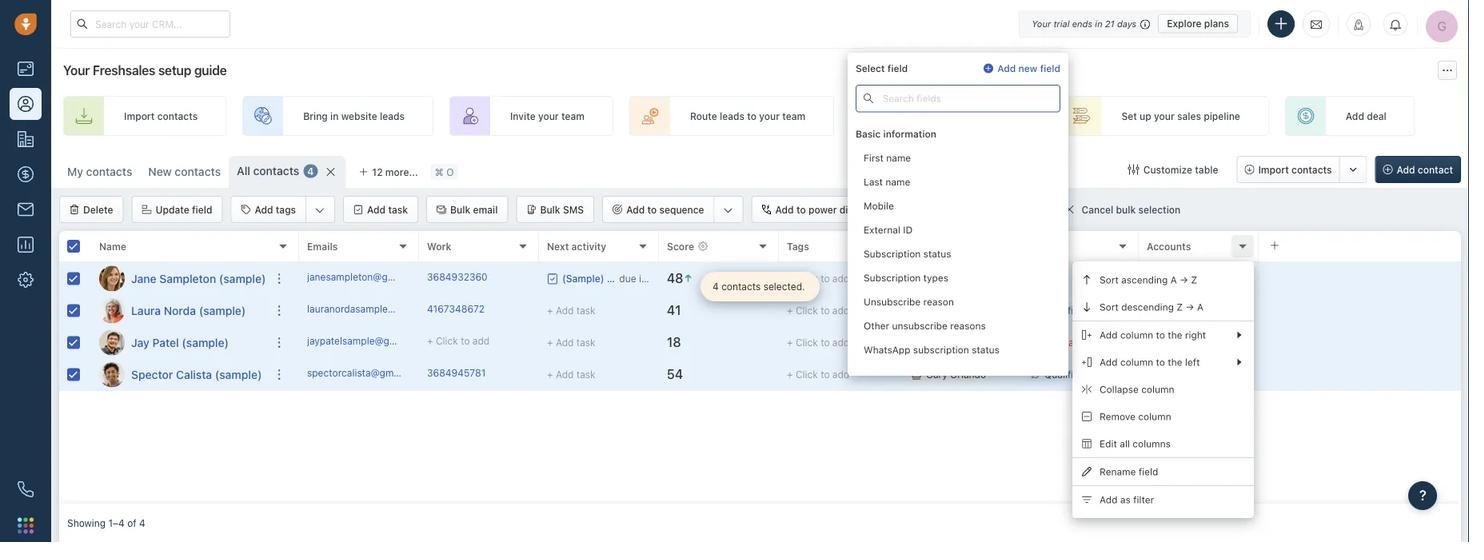 Task type: vqa. For each thing, say whether or not it's contained in the screenshot.
2nd the available from the top
no



Task type: describe. For each thing, give the bounding box(es) containing it.
2 sales from the left
[[1178, 110, 1202, 122]]

janesampleton@gmail.com 3684932360
[[307, 272, 488, 283]]

press space to deselect this row. row containing 54
[[299, 359, 1462, 391]]

spector calista (sample)
[[131, 368, 262, 381]]

new contacts
[[148, 165, 221, 178]]

mobile
[[864, 200, 894, 211]]

3684945781
[[427, 368, 486, 379]]

import contacts for import contacts link
[[124, 110, 198, 122]]

click for 54
[[796, 369, 818, 380]]

invite your team
[[510, 110, 585, 122]]

select field
[[856, 63, 908, 74]]

create sales sequence link
[[851, 96, 1045, 136]]

add to sequence group
[[603, 196, 744, 223]]

remove column
[[1100, 411, 1172, 422]]

field for update field
[[192, 204, 212, 215]]

add right selected. on the bottom right of page
[[833, 273, 850, 284]]

z inside menu item
[[1177, 302, 1183, 313]]

to inside add to sequence button
[[648, 204, 657, 215]]

pipeline
[[1204, 110, 1241, 122]]

calista
[[176, 368, 212, 381]]

⌘ o
[[435, 166, 454, 178]]

sort ascending a → z menu item
[[1073, 266, 1255, 294]]

→ for z
[[1180, 274, 1189, 286]]

+ click to add for 18
[[787, 337, 850, 348]]

a inside menu item
[[1198, 302, 1204, 313]]

press space to deselect this row. row containing 18
[[299, 327, 1462, 359]]

+ add task for 18
[[547, 337, 596, 348]]

phone element
[[10, 474, 42, 506]]

task for 54
[[577, 369, 596, 380]]

jane
[[131, 272, 157, 285]]

press space to deselect this row. row containing jay patel (sample)
[[59, 327, 299, 359]]

sampleton
[[159, 272, 216, 285]]

emails
[[307, 241, 338, 252]]

the for left
[[1168, 357, 1183, 368]]

sort ascending a → z
[[1100, 274, 1198, 286]]

add column to the left
[[1100, 357, 1201, 368]]

jane sampleton (sample)
[[131, 272, 266, 285]]

(sample) for jay patel (sample)
[[182, 336, 229, 349]]

techcave (sample) link
[[1147, 369, 1232, 380]]

container_wx8msf4aqz5i3rn1 image for 18
[[911, 337, 922, 348]]

j image for jay patel (sample)
[[99, 330, 125, 356]]

left
[[1186, 357, 1201, 368]]

field for select field
[[888, 63, 908, 74]]

cell for 18
[[1259, 327, 1462, 358]]

4167348672 link
[[427, 302, 485, 319]]

add to sequence button
[[603, 197, 714, 222]]

table
[[1196, 164, 1219, 175]]

basic
[[856, 128, 881, 139]]

cancel bulk selection
[[1082, 204, 1181, 216]]

update
[[156, 204, 189, 215]]

guide
[[194, 63, 227, 78]]

id
[[904, 224, 913, 235]]

1 horizontal spatial in
[[1096, 18, 1103, 29]]

bulk for bulk email
[[450, 204, 471, 215]]

sequence for create sales sequence
[[972, 110, 1016, 122]]

jaypatelsample@gmail.com link
[[307, 334, 430, 351]]

1 gary orlando from the top
[[926, 273, 987, 284]]

selection
[[1139, 204, 1181, 216]]

2 qualified from the top
[[1045, 369, 1085, 380]]

1 qualified from the top
[[1045, 305, 1085, 316]]

angle down image
[[724, 202, 733, 218]]

4 contacts selected.
[[713, 281, 805, 292]]

add for add column to the left
[[1100, 357, 1118, 368]]

team inside invite your team link
[[562, 110, 585, 122]]

spectorcalista@gmail.com
[[307, 368, 426, 379]]

import for import contacts button
[[1259, 164, 1290, 175]]

edit all columns menu item
[[1073, 430, 1255, 458]]

jay patel (sample)
[[131, 336, 229, 349]]

customize
[[1144, 164, 1193, 175]]

dialer
[[840, 204, 866, 215]]

import for import contacts link
[[124, 110, 155, 122]]

lauranordasample@gmail.com
[[307, 304, 443, 315]]

add as filter menu item
[[1073, 486, 1255, 514]]

jane sampleton (sample) link
[[131, 271, 266, 287]]

add for 18
[[833, 337, 850, 348]]

1 + click to add from the top
[[787, 273, 850, 284]]

sort for sort descending z → a
[[1100, 302, 1119, 313]]

external
[[864, 224, 901, 235]]

to inside route leads to your team link
[[747, 110, 757, 122]]

menu containing sort ascending a → z
[[1073, 262, 1255, 518]]

add tags group
[[231, 196, 335, 223]]

contacts right the my
[[86, 165, 132, 178]]

Search fields field
[[856, 85, 1061, 112]]

corp
[[1156, 337, 1178, 348]]

columns
[[1133, 438, 1171, 450]]

edit all columns
[[1100, 438, 1171, 450]]

laura norda (sample) link
[[131, 303, 246, 319]]

contact
[[1418, 164, 1454, 175]]

of
[[127, 518, 136, 529]]

task inside button
[[388, 204, 408, 215]]

jaypatelsample@gmail.com
[[307, 336, 430, 347]]

container_wx8msf4aqz5i3rn1 image for customize table
[[1129, 164, 1140, 175]]

unsubscribe reason
[[864, 296, 954, 307]]

bulk email
[[450, 204, 498, 215]]

press space to deselect this row. row containing jane sampleton (sample)
[[59, 263, 299, 295]]

unsubscribe
[[892, 320, 948, 331]]

reasons
[[951, 320, 986, 331]]

(sample) for acme inc (sample)
[[1192, 305, 1231, 316]]

sort descending z → a
[[1100, 302, 1204, 313]]

add for add to power dialer list
[[776, 204, 794, 215]]

showing
[[67, 518, 106, 529]]

column for add column to the left
[[1121, 357, 1154, 368]]

import contacts for import contacts button
[[1259, 164, 1333, 175]]

18
[[667, 335, 681, 350]]

add for add tags
[[255, 204, 273, 215]]

freshworks switcher image
[[18, 518, 34, 534]]

widgetz.io (sample) link
[[1147, 273, 1238, 284]]

2 vertical spatial 4
[[139, 518, 145, 529]]

rename field menu item
[[1073, 458, 1255, 486]]

your freshsales setup guide
[[63, 63, 227, 78]]

column for add column to the right
[[1121, 330, 1154, 341]]

collapse column menu item
[[1073, 376, 1255, 403]]

add to power dialer list
[[776, 204, 882, 215]]

gary for 18
[[926, 337, 948, 348]]

grid containing 48
[[59, 230, 1462, 504]]

0 vertical spatial status
[[924, 248, 952, 259]]

explore
[[1167, 18, 1202, 29]]

subscription for subscription status
[[864, 248, 921, 259]]

(sample) for spector calista (sample)
[[215, 368, 262, 381]]

⌘
[[435, 166, 444, 178]]

collapse column
[[1100, 384, 1175, 395]]

click for 41
[[796, 305, 818, 316]]

add for add as filter
[[1100, 494, 1118, 506]]

website
[[341, 110, 377, 122]]

filter
[[1134, 494, 1155, 506]]

bulk sms
[[540, 204, 584, 215]]

Search your CRM... text field
[[70, 10, 230, 38]]

add down the 4167348672 link
[[473, 336, 490, 347]]

column for remove column
[[1139, 411, 1172, 422]]

add for add task
[[367, 204, 386, 215]]

add task button
[[343, 196, 418, 223]]

acme inc (sample)
[[1147, 305, 1231, 316]]

(sample) down left
[[1193, 369, 1232, 380]]

container_wx8msf4aqz5i3rn1 image for 41
[[911, 305, 922, 316]]

container_wx8msf4aqz5i3rn1 image for 54
[[911, 369, 922, 380]]

plans
[[1205, 18, 1230, 29]]

z inside menu item
[[1192, 274, 1198, 286]]

sms inside add column to the left 'menu'
[[864, 368, 885, 379]]

name column header
[[91, 231, 299, 263]]

1 orlando from the top
[[951, 273, 987, 284]]

sort descending z → a menu item
[[1073, 294, 1255, 321]]

add for add to sequence
[[627, 204, 645, 215]]

press space to deselect this row. row containing 48
[[299, 263, 1462, 295]]

gary orlando for 54
[[926, 369, 987, 380]]

contacts inside button
[[1292, 164, 1333, 175]]

1 cell from the top
[[1259, 263, 1462, 294]]

(sample) for e corp (sample)
[[1181, 337, 1220, 348]]

1 your from the left
[[538, 110, 559, 122]]

techcave
[[1147, 369, 1190, 380]]

12 more... button
[[350, 161, 427, 183]]

add contact
[[1397, 164, 1454, 175]]

more...
[[385, 166, 418, 178]]

activity
[[572, 241, 607, 252]]

rename
[[1100, 466, 1136, 478]]

gary orlando for 41
[[926, 305, 987, 316]]

a inside menu item
[[1171, 274, 1178, 286]]

+ add task for 41
[[547, 305, 596, 316]]

trial
[[1054, 18, 1070, 29]]

add to power dialer list button
[[752, 196, 893, 223]]

your for your freshsales setup guide
[[63, 63, 90, 78]]

rename field
[[1100, 466, 1159, 478]]

name
[[99, 241, 126, 252]]

add for add new field
[[998, 63, 1016, 74]]

other unsubscribe reasons
[[864, 320, 986, 331]]

laura norda (sample)
[[131, 304, 246, 317]]

next activity
[[547, 241, 607, 252]]

orlando for 54
[[951, 369, 987, 380]]



Task type: locate. For each thing, give the bounding box(es) containing it.
0 vertical spatial 4
[[307, 166, 314, 177]]

1 sort from the top
[[1100, 274, 1119, 286]]

orlando down reasons
[[951, 337, 987, 348]]

1 vertical spatial →
[[1186, 302, 1195, 313]]

column up columns
[[1139, 411, 1172, 422]]

subscription down external id
[[864, 248, 921, 259]]

2 horizontal spatial 4
[[713, 281, 719, 292]]

0 vertical spatial sms
[[563, 204, 584, 215]]

subscription down other unsubscribe reasons
[[914, 344, 969, 355]]

add for 54
[[833, 369, 850, 380]]

1 horizontal spatial 4
[[307, 166, 314, 177]]

cell for 54
[[1259, 359, 1462, 390]]

gary orlando for 18
[[926, 337, 987, 348]]

(sample) up spector calista (sample)
[[182, 336, 229, 349]]

invite your team link
[[450, 96, 614, 136]]

0 vertical spatial j image
[[99, 266, 125, 292]]

subscription
[[914, 344, 969, 355], [887, 368, 943, 379]]

4 right all contacts link
[[307, 166, 314, 177]]

press space to deselect this row. row containing 41
[[299, 295, 1462, 327]]

1 vertical spatial + add task
[[547, 337, 596, 348]]

ascending
[[1122, 274, 1168, 286]]

1 horizontal spatial z
[[1192, 274, 1198, 286]]

0 horizontal spatial your
[[63, 63, 90, 78]]

0 vertical spatial the
[[1168, 330, 1183, 341]]

container_wx8msf4aqz5i3rn1 image
[[911, 273, 922, 284], [911, 305, 922, 316], [911, 337, 922, 348], [911, 369, 922, 380]]

click for 18
[[796, 337, 818, 348]]

team inside route leads to your team link
[[783, 110, 806, 122]]

column for collapse column
[[1142, 384, 1175, 395]]

4 gary from the top
[[926, 369, 948, 380]]

gary up other unsubscribe reasons
[[926, 305, 948, 316]]

1 horizontal spatial container_wx8msf4aqz5i3rn1 image
[[1064, 204, 1076, 215]]

press space to deselect this row. row up norda
[[59, 263, 299, 295]]

bring in website leads link
[[243, 96, 434, 136]]

sequence down add new field at the top right
[[972, 110, 1016, 122]]

press space to deselect this row. row down whatsapp on the bottom right of page
[[299, 359, 1462, 391]]

menu
[[1073, 262, 1255, 518]]

contacts right the new
[[175, 165, 221, 178]]

your right the route
[[759, 110, 780, 122]]

add deal link
[[1286, 96, 1416, 136]]

janesampleton@gmail.com
[[307, 272, 428, 283]]

import right table
[[1259, 164, 1290, 175]]

first
[[864, 152, 884, 163]]

name row
[[59, 231, 299, 263]]

whatsapp
[[864, 344, 911, 355]]

gary for 54
[[926, 369, 948, 380]]

0 vertical spatial subscription
[[914, 344, 969, 355]]

1 vertical spatial container_wx8msf4aqz5i3rn1 image
[[1064, 204, 1076, 215]]

name down basic information in the right top of the page
[[887, 152, 911, 163]]

add for 41
[[833, 305, 850, 316]]

→ inside sort descending z → a menu item
[[1186, 302, 1195, 313]]

status down whatsapp subscription status
[[946, 368, 974, 379]]

3 gary from the top
[[926, 337, 948, 348]]

spector
[[131, 368, 173, 381]]

add left the sms subscription status
[[833, 369, 850, 380]]

contacts left selected. on the bottom right of page
[[722, 281, 761, 292]]

all
[[237, 164, 250, 178]]

1 horizontal spatial sales
[[1178, 110, 1202, 122]]

z up acme inc (sample) link
[[1192, 274, 1198, 286]]

cell
[[1259, 263, 1462, 294], [1259, 295, 1462, 326], [1259, 327, 1462, 358], [1259, 359, 1462, 390]]

3 orlando from the top
[[951, 337, 987, 348]]

1 horizontal spatial sequence
[[972, 110, 1016, 122]]

2 horizontal spatial your
[[1155, 110, 1175, 122]]

z
[[1192, 274, 1198, 286], [1177, 302, 1183, 313]]

gary orlando up reasons
[[926, 305, 987, 316]]

add task
[[367, 204, 408, 215]]

1 vertical spatial name
[[886, 176, 911, 187]]

norda
[[164, 304, 196, 317]]

2 vertical spatial status
[[946, 368, 974, 379]]

1 horizontal spatial leads
[[720, 110, 745, 122]]

0 vertical spatial subscription
[[864, 248, 921, 259]]

1 vertical spatial subscription
[[887, 368, 943, 379]]

phone image
[[18, 482, 34, 498]]

sales right create
[[945, 110, 969, 122]]

41
[[667, 303, 681, 318]]

remove column menu item
[[1073, 403, 1255, 430]]

subscription status
[[864, 248, 952, 259]]

0 horizontal spatial in
[[330, 110, 339, 122]]

field inside menu item
[[1139, 466, 1159, 478]]

orlando for 18
[[951, 337, 987, 348]]

sales
[[945, 110, 969, 122], [1178, 110, 1202, 122]]

1 bulk from the left
[[450, 204, 471, 215]]

gary down other unsubscribe reasons
[[926, 337, 948, 348]]

0 horizontal spatial leads
[[380, 110, 405, 122]]

0 vertical spatial import
[[124, 110, 155, 122]]

cancel
[[1082, 204, 1114, 216]]

column down descending
[[1121, 330, 1154, 341]]

1 horizontal spatial your
[[1032, 18, 1051, 29]]

days
[[1118, 18, 1137, 29]]

column down e on the right of page
[[1121, 357, 1154, 368]]

the for right
[[1168, 330, 1183, 341]]

0 horizontal spatial sequence
[[660, 204, 705, 215]]

o
[[447, 166, 454, 178]]

your right invite
[[538, 110, 559, 122]]

bulk
[[1116, 204, 1136, 216]]

2 subscription from the top
[[864, 272, 921, 283]]

(sample) for laura norda (sample)
[[199, 304, 246, 317]]

add inside add deal link
[[1346, 110, 1365, 122]]

container_wx8msf4aqz5i3rn1 image for cancel bulk selection
[[1064, 204, 1076, 215]]

subscription for sms
[[887, 368, 943, 379]]

12
[[372, 166, 383, 178]]

your left trial
[[1032, 18, 1051, 29]]

set
[[1122, 110, 1138, 122]]

score
[[667, 241, 695, 252]]

z right acme
[[1177, 302, 1183, 313]]

0 vertical spatial in
[[1096, 18, 1103, 29]]

0 horizontal spatial bulk
[[450, 204, 471, 215]]

import contacts down add deal link
[[1259, 164, 1333, 175]]

in
[[1096, 18, 1103, 29], [330, 110, 339, 122]]

press space to deselect this row. row down unsubscribe
[[299, 327, 1462, 359]]

descending
[[1122, 302, 1174, 313]]

gary down whatsapp subscription status
[[926, 369, 948, 380]]

whatsapp subscription status
[[864, 344, 1000, 355]]

1 vertical spatial sort
[[1100, 302, 1119, 313]]

container_wx8msf4aqz5i3rn1 image up unsubscribe
[[911, 305, 922, 316]]

0 horizontal spatial sms
[[563, 204, 584, 215]]

grid
[[59, 230, 1462, 504]]

1 vertical spatial qualified
[[1045, 369, 1085, 380]]

1 container_wx8msf4aqz5i3rn1 image from the top
[[911, 273, 922, 284]]

email image
[[1311, 17, 1323, 31]]

0 horizontal spatial 4
[[139, 518, 145, 529]]

2 container_wx8msf4aqz5i3rn1 image from the top
[[911, 305, 922, 316]]

contacts down add deal link
[[1292, 164, 1333, 175]]

press space to deselect this row. row down jay patel (sample) link
[[59, 359, 299, 391]]

4 gary orlando from the top
[[926, 369, 987, 380]]

1 the from the top
[[1168, 330, 1183, 341]]

name for first name
[[887, 152, 911, 163]]

1 vertical spatial sequence
[[660, 204, 705, 215]]

route
[[690, 110, 717, 122]]

field down columns
[[1139, 466, 1159, 478]]

sequence inside add to sequence button
[[660, 204, 705, 215]]

column
[[1121, 330, 1154, 341], [1121, 357, 1154, 368], [1142, 384, 1175, 395], [1139, 411, 1172, 422]]

0 horizontal spatial container_wx8msf4aqz5i3rn1 image
[[547, 273, 558, 284]]

1 vertical spatial status
[[972, 344, 1000, 355]]

2 orlando from the top
[[951, 305, 987, 316]]

→ inside sort ascending a → z menu item
[[1180, 274, 1189, 286]]

add inside add as filter menu item
[[1100, 494, 1118, 506]]

sms down whatsapp on the bottom right of page
[[864, 368, 885, 379]]

add column to the left menu
[[848, 53, 1069, 386]]

1 vertical spatial the
[[1168, 357, 1183, 368]]

2 horizontal spatial container_wx8msf4aqz5i3rn1 image
[[1129, 164, 1140, 175]]

4 right 48
[[713, 281, 719, 292]]

0 vertical spatial container_wx8msf4aqz5i3rn1 image
[[1129, 164, 1140, 175]]

gary orlando down reasons
[[926, 337, 987, 348]]

information
[[884, 128, 937, 139]]

unqualified
[[1045, 337, 1096, 348]]

collapse
[[1100, 384, 1139, 395]]

container_wx8msf4aqz5i3rn1 image inside customize table button
[[1129, 164, 1140, 175]]

orlando down whatsapp subscription status
[[951, 369, 987, 380]]

add inside add task button
[[367, 204, 386, 215]]

press space to deselect this row. row down norda
[[59, 327, 299, 359]]

in right bring
[[330, 110, 339, 122]]

subscription for whatsapp
[[914, 344, 969, 355]]

status down reasons
[[972, 344, 1000, 355]]

sequence up score
[[660, 204, 705, 215]]

gary orlando up reason
[[926, 273, 987, 284]]

bulk for bulk sms
[[540, 204, 561, 215]]

angle down image
[[315, 202, 325, 218]]

1 vertical spatial in
[[330, 110, 339, 122]]

0 vertical spatial →
[[1180, 274, 1189, 286]]

qualified up unqualified
[[1045, 305, 1085, 316]]

sort inside sort descending z → a menu item
[[1100, 302, 1119, 313]]

explore plans link
[[1159, 14, 1239, 33]]

orlando right types
[[951, 273, 987, 284]]

+ click to add for 41
[[787, 305, 850, 316]]

other
[[864, 320, 890, 331]]

gary
[[926, 273, 948, 284], [926, 305, 948, 316], [926, 337, 948, 348], [926, 369, 948, 380]]

1 vertical spatial z
[[1177, 302, 1183, 313]]

1 j image from the top
[[99, 266, 125, 292]]

sequence inside create sales sequence link
[[972, 110, 1016, 122]]

row group
[[59, 263, 299, 391], [299, 263, 1462, 391]]

+ click to add for 54
[[787, 369, 850, 380]]

import contacts button
[[1237, 156, 1341, 183]]

2 the from the top
[[1168, 357, 1183, 368]]

task for 18
[[577, 337, 596, 348]]

my contacts
[[67, 165, 132, 178]]

1 horizontal spatial sms
[[864, 368, 885, 379]]

all contacts link
[[237, 163, 299, 179]]

import contacts down setup in the top left of the page
[[124, 110, 198, 122]]

1 horizontal spatial import contacts
[[1259, 164, 1333, 175]]

container_wx8msf4aqz5i3rn1 image left cancel
[[1064, 204, 1076, 215]]

0 vertical spatial a
[[1171, 274, 1178, 286]]

the up the techcave on the bottom of page
[[1168, 357, 1183, 368]]

0 horizontal spatial import contacts
[[124, 110, 198, 122]]

bulk up next
[[540, 204, 561, 215]]

orlando up reasons
[[951, 305, 987, 316]]

press space to deselect this row. row up jay patel (sample)
[[59, 295, 299, 327]]

0 vertical spatial z
[[1192, 274, 1198, 286]]

sms inside button
[[563, 204, 584, 215]]

sequence
[[972, 110, 1016, 122], [660, 204, 705, 215]]

jaypatelsample@gmail.com + click to add
[[307, 336, 490, 347]]

import down your freshsales setup guide
[[124, 110, 155, 122]]

0 vertical spatial your
[[1032, 18, 1051, 29]]

field
[[888, 63, 908, 74], [1041, 63, 1061, 74], [192, 204, 212, 215], [1139, 466, 1159, 478]]

4 + click to add from the top
[[787, 369, 850, 380]]

delete
[[83, 204, 113, 215]]

3684932360 link
[[427, 270, 488, 287]]

contacts down setup in the top left of the page
[[157, 110, 198, 122]]

1 vertical spatial your
[[63, 63, 90, 78]]

1 horizontal spatial bulk
[[540, 204, 561, 215]]

customize table
[[1144, 164, 1219, 175]]

add as filter
[[1100, 494, 1155, 506]]

0 horizontal spatial sales
[[945, 110, 969, 122]]

1 row group from the left
[[59, 263, 299, 391]]

1 + add task from the top
[[547, 305, 596, 316]]

sequence for add to sequence
[[660, 204, 705, 215]]

update field
[[156, 204, 212, 215]]

press space to deselect this row. row containing laura norda (sample)
[[59, 295, 299, 327]]

(sample) down jane sampleton (sample) link
[[199, 304, 246, 317]]

(sample) up left
[[1181, 337, 1220, 348]]

lauranordasample@gmail.com link
[[307, 302, 443, 319]]

j image left jay
[[99, 330, 125, 356]]

qualified
[[1045, 305, 1085, 316], [1045, 369, 1085, 380]]

3684945781 link
[[427, 366, 486, 383]]

2 + click to add from the top
[[787, 305, 850, 316]]

→ for a
[[1186, 302, 1195, 313]]

a
[[1171, 274, 1178, 286], [1198, 302, 1204, 313]]

0 vertical spatial qualified
[[1045, 305, 1085, 316]]

container_wx8msf4aqz5i3rn1 image
[[1129, 164, 1140, 175], [1064, 204, 1076, 215], [547, 273, 558, 284]]

in left 21
[[1096, 18, 1103, 29]]

1 vertical spatial sms
[[864, 368, 885, 379]]

press space to deselect this row. row up unsubscribe
[[299, 263, 1462, 295]]

email
[[473, 204, 498, 215]]

1 vertical spatial j image
[[99, 330, 125, 356]]

power
[[809, 204, 837, 215]]

1 subscription from the top
[[864, 248, 921, 259]]

add left whatsapp on the bottom right of page
[[833, 337, 850, 348]]

to inside the 'add to power dialer list' button
[[797, 204, 806, 215]]

3 container_wx8msf4aqz5i3rn1 image from the top
[[911, 337, 922, 348]]

field right new
[[1041, 63, 1061, 74]]

2 cell from the top
[[1259, 295, 1462, 326]]

bulk left email
[[450, 204, 471, 215]]

add for add deal
[[1346, 110, 1365, 122]]

add inside add to sequence button
[[627, 204, 645, 215]]

container_wx8msf4aqz5i3rn1 image down unsubscribe
[[911, 337, 922, 348]]

2 gary orlando from the top
[[926, 305, 987, 316]]

jay patel (sample) link
[[131, 335, 229, 351]]

→ down widgetz.io (sample)
[[1186, 302, 1195, 313]]

2 bulk from the left
[[540, 204, 561, 215]]

sort left ascending
[[1100, 274, 1119, 286]]

orlando for 41
[[951, 305, 987, 316]]

add for add contact
[[1397, 164, 1416, 175]]

j image left jane
[[99, 266, 125, 292]]

techcave (sample)
[[1147, 369, 1232, 380]]

2 j image from the top
[[99, 330, 125, 356]]

1 vertical spatial subscription
[[864, 272, 921, 283]]

name for last name
[[886, 176, 911, 187]]

4 orlando from the top
[[951, 369, 987, 380]]

3 cell from the top
[[1259, 327, 1462, 358]]

1 horizontal spatial a
[[1198, 302, 1204, 313]]

0 vertical spatial import contacts
[[124, 110, 198, 122]]

1 horizontal spatial import
[[1259, 164, 1290, 175]]

0 horizontal spatial z
[[1177, 302, 1183, 313]]

(sample) up right
[[1192, 305, 1231, 316]]

field right select
[[888, 63, 908, 74]]

4 cell from the top
[[1259, 359, 1462, 390]]

bulk inside button
[[540, 204, 561, 215]]

bulk email button
[[426, 196, 508, 223]]

jay
[[131, 336, 150, 349]]

in inside bring in website leads link
[[330, 110, 339, 122]]

2 your from the left
[[759, 110, 780, 122]]

inc
[[1175, 305, 1189, 316]]

sort left descending
[[1100, 302, 1119, 313]]

add left unsubscribe
[[833, 305, 850, 316]]

sort inside sort ascending a → z menu item
[[1100, 274, 1119, 286]]

click
[[796, 273, 818, 284], [796, 305, 818, 316], [436, 336, 458, 347], [796, 337, 818, 348], [796, 369, 818, 380]]

(sample) right sampleton
[[219, 272, 266, 285]]

e corp (sample) link
[[1147, 337, 1220, 348]]

add inside the 'add to power dialer list' button
[[776, 204, 794, 215]]

to
[[747, 110, 757, 122], [648, 204, 657, 215], [797, 204, 806, 215], [821, 273, 830, 284], [821, 305, 830, 316], [1157, 330, 1166, 341], [461, 336, 470, 347], [821, 337, 830, 348], [1157, 357, 1166, 368], [821, 369, 830, 380]]

container_wx8msf4aqz5i3rn1 image down next
[[547, 273, 558, 284]]

container_wx8msf4aqz5i3rn1 image left types
[[911, 273, 922, 284]]

j image
[[99, 266, 125, 292], [99, 330, 125, 356]]

your right up
[[1155, 110, 1175, 122]]

cell for 41
[[1259, 295, 1462, 326]]

your for your trial ends in 21 days
[[1032, 18, 1051, 29]]

contacts right the all
[[253, 164, 299, 178]]

1 horizontal spatial team
[[783, 110, 806, 122]]

status for sms subscription status
[[946, 368, 974, 379]]

j image for jane sampleton (sample)
[[99, 266, 125, 292]]

add for add column to the right
[[1100, 330, 1118, 341]]

container_wx8msf4aqz5i3rn1 image left "customize"
[[1129, 164, 1140, 175]]

press space to deselect this row. row containing spector calista (sample)
[[59, 359, 299, 391]]

3 + click to add from the top
[[787, 337, 850, 348]]

column down the techcave on the bottom of page
[[1142, 384, 1175, 395]]

2 gary from the top
[[926, 305, 948, 316]]

0 vertical spatial sequence
[[972, 110, 1016, 122]]

press space to deselect this row. row
[[59, 263, 299, 295], [299, 263, 1462, 295], [59, 295, 299, 327], [299, 295, 1462, 327], [59, 327, 299, 359], [299, 327, 1462, 359], [59, 359, 299, 391], [299, 359, 1462, 391]]

1 vertical spatial import contacts
[[1259, 164, 1333, 175]]

s image
[[99, 362, 125, 388]]

sort for sort ascending a → z
[[1100, 274, 1119, 286]]

+ add task for 54
[[547, 369, 596, 380]]

container_wx8msf4aqz5i3rn1 image down whatsapp subscription status
[[911, 369, 922, 380]]

→ up 'inc'
[[1180, 274, 1189, 286]]

add tags
[[255, 204, 296, 215]]

add inside add column to the left 'menu'
[[998, 63, 1016, 74]]

2 leads from the left
[[720, 110, 745, 122]]

1 vertical spatial 4
[[713, 281, 719, 292]]

task
[[388, 204, 408, 215], [577, 305, 596, 316], [577, 337, 596, 348], [577, 369, 596, 380]]

1 horizontal spatial your
[[759, 110, 780, 122]]

l image
[[99, 298, 125, 324]]

4 right of at the bottom of page
[[139, 518, 145, 529]]

import
[[124, 110, 155, 122], [1259, 164, 1290, 175]]

remove
[[1100, 411, 1136, 422]]

3 your from the left
[[1155, 110, 1175, 122]]

0 vertical spatial sort
[[1100, 274, 1119, 286]]

status for whatsapp subscription status
[[972, 344, 1000, 355]]

gary orlando down whatsapp subscription status
[[926, 369, 987, 380]]

(sample) up acme inc (sample) link
[[1198, 273, 1238, 284]]

gary up reason
[[926, 273, 948, 284]]

customize table button
[[1118, 156, 1229, 183]]

orlando
[[951, 273, 987, 284], [951, 305, 987, 316], [951, 337, 987, 348], [951, 369, 987, 380]]

e
[[1147, 337, 1153, 348]]

row group containing 48
[[299, 263, 1462, 391]]

add inside add tags button
[[255, 204, 273, 215]]

1 leads from the left
[[380, 110, 405, 122]]

qualified down unqualified
[[1045, 369, 1085, 380]]

leads
[[380, 110, 405, 122], [720, 110, 745, 122]]

1 gary from the top
[[926, 273, 948, 284]]

bulk inside button
[[450, 204, 471, 215]]

0 vertical spatial + add task
[[547, 305, 596, 316]]

leads right website
[[380, 110, 405, 122]]

0 horizontal spatial team
[[562, 110, 585, 122]]

0 horizontal spatial your
[[538, 110, 559, 122]]

1 vertical spatial import
[[1259, 164, 1290, 175]]

2 + add task from the top
[[547, 337, 596, 348]]

row group containing jane sampleton (sample)
[[59, 263, 299, 391]]

field right update
[[192, 204, 212, 215]]

select
[[856, 63, 885, 74]]

field inside button
[[192, 204, 212, 215]]

12 more...
[[372, 166, 418, 178]]

4 inside all contacts 4
[[307, 166, 314, 177]]

4 container_wx8msf4aqz5i3rn1 image from the top
[[911, 369, 922, 380]]

2 vertical spatial container_wx8msf4aqz5i3rn1 image
[[547, 273, 558, 284]]

add
[[998, 63, 1016, 74], [1346, 110, 1365, 122], [1397, 164, 1416, 175], [255, 204, 273, 215], [367, 204, 386, 215], [627, 204, 645, 215], [776, 204, 794, 215], [556, 305, 574, 316], [1100, 330, 1118, 341], [556, 337, 574, 348], [1100, 357, 1118, 368], [556, 369, 574, 380], [1100, 494, 1118, 506]]

basic information
[[856, 128, 937, 139]]

leads right the route
[[720, 110, 745, 122]]

showing 1–4 of 4
[[67, 518, 145, 529]]

your left freshsales
[[63, 63, 90, 78]]

status up types
[[924, 248, 952, 259]]

import inside button
[[1259, 164, 1290, 175]]

name right "last"
[[886, 176, 911, 187]]

tags
[[276, 204, 296, 215]]

2 row group from the left
[[299, 263, 1462, 391]]

subscription up unsubscribe
[[864, 272, 921, 283]]

2 vertical spatial + add task
[[547, 369, 596, 380]]

task for 41
[[577, 305, 596, 316]]

(sample) right calista
[[215, 368, 262, 381]]

0 horizontal spatial a
[[1171, 274, 1178, 286]]

subscription down whatsapp subscription status
[[887, 368, 943, 379]]

import contacts inside button
[[1259, 164, 1333, 175]]

field for rename field
[[1139, 466, 1159, 478]]

0 horizontal spatial import
[[124, 110, 155, 122]]

the left right
[[1168, 330, 1183, 341]]

press space to deselect this row. row up whatsapp on the bottom right of page
[[299, 295, 1462, 327]]

1 team from the left
[[562, 110, 585, 122]]

bring in website leads
[[303, 110, 405, 122]]

tags
[[787, 241, 809, 252]]

0 vertical spatial name
[[887, 152, 911, 163]]

subscription for subscription types
[[864, 272, 921, 283]]

import contacts group
[[1237, 156, 1368, 183]]

contacts inside grid
[[722, 281, 761, 292]]

bulk sms button
[[516, 196, 595, 223]]

1 sales from the left
[[945, 110, 969, 122]]

1 vertical spatial a
[[1198, 302, 1204, 313]]

sales left pipeline
[[1178, 110, 1202, 122]]

gary for 41
[[926, 305, 948, 316]]

3 + add task from the top
[[547, 369, 596, 380]]

2 sort from the top
[[1100, 302, 1119, 313]]

(sample) for jane sampleton (sample)
[[219, 272, 266, 285]]

sms up next activity
[[563, 204, 584, 215]]

+ add task
[[547, 305, 596, 316], [547, 337, 596, 348], [547, 369, 596, 380]]

3684932360
[[427, 272, 488, 283]]

acme
[[1147, 305, 1173, 316]]

spectorcalista@gmail.com 3684945781
[[307, 368, 486, 379]]

route leads to your team link
[[630, 96, 835, 136]]

next
[[547, 241, 569, 252]]

add inside 'add contact' button
[[1397, 164, 1416, 175]]

deal
[[1367, 110, 1387, 122]]

2 team from the left
[[783, 110, 806, 122]]

explore plans
[[1167, 18, 1230, 29]]

3 gary orlando from the top
[[926, 337, 987, 348]]



